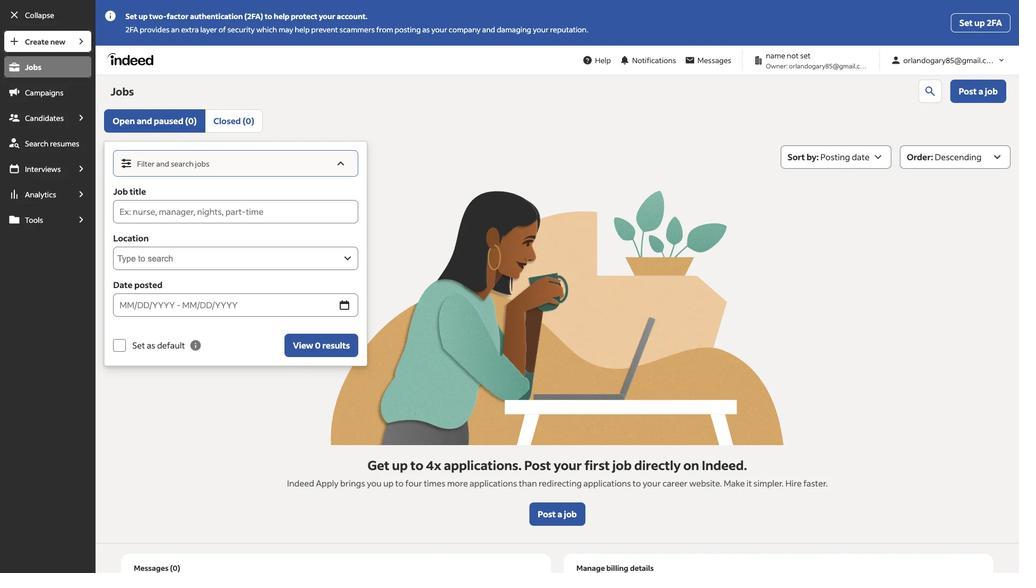 Task type: describe. For each thing, give the bounding box(es) containing it.
search candidates image
[[924, 85, 937, 98]]

orlandogary85@gmail.com inside popup button
[[904, 56, 998, 65]]

billing
[[607, 564, 629, 573]]

interviews link
[[3, 157, 70, 181]]

candidates
[[25, 113, 64, 123]]

set for set up two-factor authentication (2fa) to help protect your account. 2fa provides an extra layer of security which may help prevent scammers from posting as your company and damaging your reputation.
[[125, 11, 137, 21]]

messages for messages
[[698, 56, 732, 65]]

it
[[747, 478, 752, 489]]

paused
[[154, 116, 184, 126]]

your up prevent
[[319, 11, 336, 21]]

view
[[293, 340, 313, 351]]

orlandogary85@gmail.com button
[[887, 50, 1011, 70]]

and for open and paused (0)
[[137, 116, 152, 126]]

manage
[[577, 564, 605, 573]]

order: descending
[[907, 152, 982, 163]]

post a job button
[[530, 503, 586, 526]]

factor
[[167, 11, 189, 21]]

up for 2fa
[[975, 17, 986, 28]]

2 horizontal spatial job
[[986, 86, 999, 97]]

date
[[113, 280, 133, 291]]

up right you
[[384, 478, 394, 489]]

1 vertical spatial jobs
[[111, 84, 134, 98]]

make
[[724, 478, 745, 489]]

account.
[[337, 11, 368, 21]]

job
[[113, 186, 128, 197]]

which
[[257, 25, 277, 34]]

interviews
[[25, 164, 61, 174]]

title
[[130, 186, 146, 197]]

post inside "get up to 4x applications. post your first job directly on indeed. indeed apply brings you up to four times more applications than redirecting applications to your career website. make it simpler. hire faster."
[[525, 457, 552, 473]]

name
[[766, 51, 786, 60]]

set for set up 2fa
[[960, 17, 973, 28]]

4x
[[426, 457, 442, 473]]

job title
[[113, 186, 146, 197]]

extra
[[181, 25, 199, 34]]

you
[[367, 478, 382, 489]]

protect
[[291, 11, 318, 21]]

notifications button
[[616, 49, 681, 72]]

closed (0)
[[213, 116, 255, 126]]

company
[[449, 25, 481, 34]]

a inside 'post a job' link
[[979, 86, 984, 97]]

indeed home image
[[107, 53, 158, 66]]

location
[[113, 233, 149, 244]]

job inside "button"
[[564, 509, 577, 520]]

campaigns link
[[3, 81, 93, 104]]

campaigns
[[25, 88, 64, 97]]

owner:
[[766, 62, 788, 70]]

set up 2fa link
[[952, 13, 1011, 32]]

faster.
[[804, 478, 828, 489]]

search resumes
[[25, 139, 79, 148]]

and for filter and search jobs
[[156, 159, 169, 169]]

help button
[[578, 50, 616, 70]]

provides
[[140, 25, 170, 34]]

0
[[315, 340, 321, 351]]

two-
[[149, 11, 167, 21]]

closed
[[213, 116, 241, 126]]

2fa inside set up two-factor authentication (2fa) to help protect your account. 2fa provides an extra layer of security which may help prevent scammers from posting as your company and damaging your reputation.
[[125, 25, 138, 34]]

damaging
[[497, 25, 532, 34]]

expand image
[[342, 252, 354, 265]]

jobs inside menu bar
[[25, 62, 41, 72]]

1 vertical spatial help
[[295, 25, 310, 34]]

help
[[595, 56, 611, 65]]

(2fa)
[[244, 11, 263, 21]]

filter and search jobs element
[[114, 151, 358, 176]]

collapse button
[[3, 3, 93, 27]]

date posted
[[113, 280, 163, 291]]

than
[[519, 478, 537, 489]]

not
[[787, 51, 799, 60]]

scammers
[[340, 25, 375, 34]]

indeed.
[[702, 457, 748, 473]]

your left company
[[432, 25, 448, 34]]

posted
[[134, 280, 163, 291]]

post a job link
[[951, 80, 1007, 103]]

may
[[279, 25, 293, 34]]

Location field
[[117, 251, 337, 266]]

apply
[[316, 478, 339, 489]]

view 0 results button
[[285, 334, 359, 357]]

create new link
[[3, 30, 70, 53]]

choose a date image
[[338, 299, 351, 312]]

analytics link
[[3, 183, 70, 206]]

more info image
[[189, 339, 202, 352]]

notifications
[[633, 56, 677, 65]]

your up redirecting at the bottom right
[[554, 457, 582, 473]]

order:
[[907, 152, 934, 163]]

authentication
[[190, 11, 243, 21]]

new
[[50, 37, 65, 46]]

security
[[228, 25, 255, 34]]

posting
[[821, 152, 851, 163]]

to inside set up two-factor authentication (2fa) to help protect your account. 2fa provides an extra layer of security which may help prevent scammers from posting as your company and damaging your reputation.
[[265, 11, 272, 21]]



Task type: vqa. For each thing, say whether or not it's contained in the screenshot.
Job title text field
yes



Task type: locate. For each thing, give the bounding box(es) containing it.
help down the protect
[[295, 25, 310, 34]]

applications.
[[444, 457, 522, 473]]

jobs
[[195, 159, 210, 169]]

and
[[482, 25, 496, 34], [137, 116, 152, 126], [156, 159, 169, 169]]

0 horizontal spatial applications
[[470, 478, 518, 489]]

and inside set up two-factor authentication (2fa) to help protect your account. 2fa provides an extra layer of security which may help prevent scammers from posting as your company and damaging your reputation.
[[482, 25, 496, 34]]

job down orlandogary85@gmail.com popup button
[[986, 86, 999, 97]]

1 applications from the left
[[470, 478, 518, 489]]

0 vertical spatial help
[[274, 11, 290, 21]]

resumes
[[50, 139, 79, 148]]

0 vertical spatial as
[[423, 25, 430, 34]]

sort
[[788, 152, 805, 163]]

of
[[219, 25, 226, 34]]

hire
[[786, 478, 802, 489]]

set
[[125, 11, 137, 21], [960, 17, 973, 28], [132, 340, 145, 351]]

help
[[274, 11, 290, 21], [295, 25, 310, 34]]

0 vertical spatial post a job
[[960, 86, 999, 97]]

1 horizontal spatial orlandogary85@gmail.com
[[904, 56, 998, 65]]

post a job down redirecting at the bottom right
[[538, 509, 577, 520]]

default
[[157, 340, 185, 351]]

a inside post a job "button"
[[558, 509, 563, 520]]

name not set owner: orlandogary85@gmail.com element
[[749, 50, 874, 71]]

1 horizontal spatial as
[[423, 25, 430, 34]]

0 horizontal spatial post a job
[[538, 509, 577, 520]]

brings
[[340, 478, 365, 489]]

(0) for closed (0)
[[243, 116, 255, 126]]

up for two-
[[139, 11, 148, 21]]

set for set as default
[[132, 340, 145, 351]]

up
[[139, 11, 148, 21], [975, 17, 986, 28], [392, 457, 408, 473], [384, 478, 394, 489]]

1 vertical spatial post
[[525, 457, 552, 473]]

help up may on the top left of page
[[274, 11, 290, 21]]

by:
[[807, 152, 819, 163]]

0 horizontal spatial 2fa
[[125, 25, 138, 34]]

2 horizontal spatial (0)
[[243, 116, 255, 126]]

and right company
[[482, 25, 496, 34]]

1 vertical spatial job
[[613, 457, 632, 473]]

messages link
[[681, 50, 736, 70]]

layer
[[200, 25, 217, 34]]

post inside 'post a job' link
[[960, 86, 977, 97]]

applications down first
[[584, 478, 631, 489]]

0 vertical spatial job
[[986, 86, 999, 97]]

1 vertical spatial and
[[137, 116, 152, 126]]

0 vertical spatial jobs
[[25, 62, 41, 72]]

set up orlandogary85@gmail.com popup button
[[960, 17, 973, 28]]

set left the default
[[132, 340, 145, 351]]

0 horizontal spatial help
[[274, 11, 290, 21]]

collapse advanced search image
[[335, 157, 347, 170]]

and right filter
[[156, 159, 169, 169]]

1 horizontal spatial and
[[156, 159, 169, 169]]

filter and search jobs
[[137, 159, 210, 169]]

to left 4x
[[411, 457, 424, 473]]

manage billing details
[[577, 564, 654, 573]]

orlandogary85@gmail.com up "search candidates" image
[[904, 56, 998, 65]]

as inside set up two-factor authentication (2fa) to help protect your account. 2fa provides an extra layer of security which may help prevent scammers from posting as your company and damaging your reputation.
[[423, 25, 430, 34]]

2 vertical spatial post
[[538, 509, 556, 520]]

Job title text field
[[113, 200, 359, 224]]

posting
[[395, 25, 421, 34]]

0 horizontal spatial orlandogary85@gmail.com
[[790, 62, 870, 70]]

(0)
[[185, 116, 197, 126], [243, 116, 255, 126], [170, 564, 180, 573]]

post up than
[[525, 457, 552, 473]]

search
[[171, 159, 194, 169]]

post
[[960, 86, 977, 97], [525, 457, 552, 473], [538, 509, 556, 520]]

prevent
[[311, 25, 338, 34]]

0 horizontal spatial (0)
[[170, 564, 180, 573]]

1 vertical spatial as
[[147, 340, 155, 351]]

details
[[630, 564, 654, 573]]

date
[[852, 152, 870, 163]]

job
[[986, 86, 999, 97], [613, 457, 632, 473], [564, 509, 577, 520]]

post a job
[[960, 86, 999, 97], [538, 509, 577, 520]]

first
[[585, 457, 610, 473]]

0 horizontal spatial as
[[147, 340, 155, 351]]

a down orlandogary85@gmail.com popup button
[[979, 86, 984, 97]]

indeed
[[287, 478, 314, 489]]

to up which
[[265, 11, 272, 21]]

create
[[25, 37, 49, 46]]

orlandogary85@gmail.com
[[904, 56, 998, 65], [790, 62, 870, 70]]

to
[[265, 11, 272, 21], [411, 457, 424, 473], [396, 478, 404, 489], [633, 478, 642, 489]]

0 vertical spatial messages
[[698, 56, 732, 65]]

1 horizontal spatial post a job
[[960, 86, 999, 97]]

as
[[423, 25, 430, 34], [147, 340, 155, 351]]

1 horizontal spatial (0)
[[185, 116, 197, 126]]

messages
[[698, 56, 732, 65], [134, 564, 169, 573]]

0 horizontal spatial job
[[564, 509, 577, 520]]

menu bar containing create new
[[0, 30, 96, 574]]

post down redirecting at the bottom right
[[538, 509, 556, 520]]

1 horizontal spatial job
[[613, 457, 632, 473]]

None checkbox
[[113, 339, 126, 352]]

post down orlandogary85@gmail.com popup button
[[960, 86, 977, 97]]

0 horizontal spatial and
[[137, 116, 152, 126]]

1 horizontal spatial help
[[295, 25, 310, 34]]

0 horizontal spatial a
[[558, 509, 563, 520]]

to left four
[[396, 478, 404, 489]]

a down redirecting at the bottom right
[[558, 509, 563, 520]]

descending
[[935, 152, 982, 163]]

analytics
[[25, 190, 56, 199]]

job inside "get up to 4x applications. post your first job directly on indeed. indeed apply brings you up to four times more applications than redirecting applications to your career website. make it simpler. hire faster."
[[613, 457, 632, 473]]

view 0 results
[[293, 340, 350, 351]]

your down directly
[[643, 478, 661, 489]]

menu bar
[[0, 30, 96, 574]]

search
[[25, 139, 49, 148]]

create new
[[25, 37, 65, 46]]

1 horizontal spatial 2fa
[[987, 17, 1003, 28]]

1 vertical spatial a
[[558, 509, 563, 520]]

up right get
[[392, 457, 408, 473]]

1 vertical spatial messages
[[134, 564, 169, 573]]

sort by: posting date
[[788, 152, 870, 163]]

jobs link
[[3, 55, 93, 79]]

set left two-
[[125, 11, 137, 21]]

job right first
[[613, 457, 632, 473]]

0 horizontal spatial jobs
[[25, 62, 41, 72]]

directly
[[635, 457, 681, 473]]

on
[[684, 457, 700, 473]]

orlandogary85@gmail.com inside name not set owner: orlandogary85@gmail.com
[[790, 62, 870, 70]]

2 vertical spatial and
[[156, 159, 169, 169]]

from
[[377, 25, 393, 34]]

1 horizontal spatial applications
[[584, 478, 631, 489]]

a
[[979, 86, 984, 97], [558, 509, 563, 520]]

orlandogary85@gmail.com down set on the top of page
[[790, 62, 870, 70]]

times
[[424, 478, 446, 489]]

0 horizontal spatial messages
[[134, 564, 169, 573]]

set inside set up two-factor authentication (2fa) to help protect your account. 2fa provides an extra layer of security which may help prevent scammers from posting as your company and damaging your reputation.
[[125, 11, 137, 21]]

up for to
[[392, 457, 408, 473]]

jobs up open
[[111, 84, 134, 98]]

2 applications from the left
[[584, 478, 631, 489]]

set as default
[[132, 340, 185, 351]]

set up 2fa
[[960, 17, 1003, 28]]

simpler.
[[754, 478, 784, 489]]

messages (0)
[[134, 564, 180, 573]]

1 horizontal spatial jobs
[[111, 84, 134, 98]]

more
[[447, 478, 468, 489]]

jobs down create new link
[[25, 62, 41, 72]]

tools link
[[3, 208, 70, 232]]

and right open
[[137, 116, 152, 126]]

as left the default
[[147, 340, 155, 351]]

four
[[406, 478, 422, 489]]

tools
[[25, 215, 43, 225]]

career
[[663, 478, 688, 489]]

applications
[[470, 478, 518, 489], [584, 478, 631, 489]]

up left two-
[[139, 11, 148, 21]]

your
[[319, 11, 336, 21], [432, 25, 448, 34], [533, 25, 549, 34], [554, 457, 582, 473], [643, 478, 661, 489]]

post a job inside post a job "button"
[[538, 509, 577, 520]]

post a job down orlandogary85@gmail.com popup button
[[960, 86, 999, 97]]

Date posted field
[[113, 294, 335, 317]]

0 vertical spatial and
[[482, 25, 496, 34]]

up inside set up two-factor authentication (2fa) to help protect your account. 2fa provides an extra layer of security which may help prevent scammers from posting as your company and damaging your reputation.
[[139, 11, 148, 21]]

to down directly
[[633, 478, 642, 489]]

your right damaging
[[533, 25, 549, 34]]

up up orlandogary85@gmail.com popup button
[[975, 17, 986, 28]]

1 horizontal spatial messages
[[698, 56, 732, 65]]

name not set owner: orlandogary85@gmail.com
[[766, 51, 870, 70]]

collapse
[[25, 10, 54, 20]]

0 vertical spatial post
[[960, 86, 977, 97]]

results
[[322, 340, 350, 351]]

post inside post a job "button"
[[538, 509, 556, 520]]

(0) for messages (0)
[[170, 564, 180, 573]]

2 vertical spatial job
[[564, 509, 577, 520]]

job down redirecting at the bottom right
[[564, 509, 577, 520]]

0 vertical spatial a
[[979, 86, 984, 97]]

2 horizontal spatial and
[[482, 25, 496, 34]]

as right 'posting'
[[423, 25, 430, 34]]

website.
[[690, 478, 722, 489]]

applications down "applications."
[[470, 478, 518, 489]]

get up to 4x applications. post your first job directly on indeed. indeed apply brings you up to four times more applications than redirecting applications to your career website. make it simpler. hire faster.
[[287, 457, 828, 489]]

1 vertical spatial post a job
[[538, 509, 577, 520]]

set
[[801, 51, 811, 60]]

reputation.
[[551, 25, 589, 34]]

1 horizontal spatial a
[[979, 86, 984, 97]]

search resumes link
[[3, 132, 93, 155]]

messages for messages (0)
[[134, 564, 169, 573]]

open
[[113, 116, 135, 126]]



